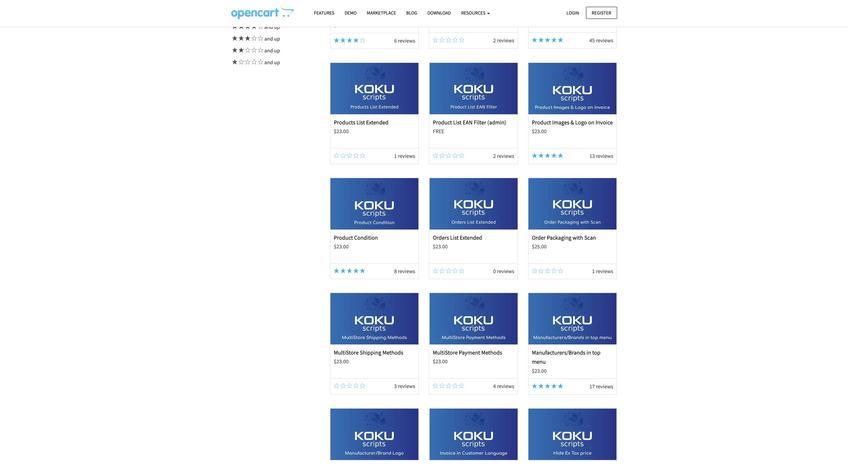 Task type: describe. For each thing, give the bounding box(es) containing it.
product images & logo on invoice image
[[529, 63, 617, 114]]

&
[[571, 119, 574, 126]]

0
[[493, 268, 496, 275]]

2 up from the top
[[274, 35, 280, 42]]

product for product images & logo on invoice
[[532, 119, 551, 126]]

product images & logo on invoice link
[[532, 119, 613, 126]]

invoice in customer language image
[[430, 409, 518, 461]]

blog
[[406, 10, 417, 16]]

extended for products list extended
[[366, 119, 388, 126]]

$23.00 inside 'product images & logo on invoice $23.00'
[[532, 128, 547, 135]]

register link
[[586, 7, 617, 19]]

3 and up link from the top
[[231, 47, 280, 54]]

2 and up from the top
[[263, 35, 280, 42]]

product list ean filter (admin) link
[[433, 119, 506, 126]]

invoice
[[596, 119, 613, 126]]

product for product condition
[[334, 234, 353, 242]]

$23.00 inside product condition $23.00
[[334, 243, 349, 250]]

45 reviews
[[590, 37, 613, 44]]

register
[[592, 10, 611, 16]]

product condition $23.00
[[334, 234, 378, 250]]

packaging
[[547, 234, 571, 242]]

(admin)
[[487, 119, 506, 126]]

ean
[[463, 119, 473, 126]]

manufacturer/brand logo image
[[331, 409, 419, 461]]

manufacturers/brands
[[532, 349, 585, 357]]

login link
[[561, 7, 585, 19]]

multistore payment methods $23.00
[[433, 349, 502, 365]]

0 reviews
[[493, 268, 514, 275]]

product list ean filter (admin) image
[[430, 63, 518, 114]]

list for product
[[453, 119, 462, 126]]

2 and from the top
[[264, 35, 273, 42]]

reviews for multistore shipping methods
[[398, 383, 415, 390]]

$23.00 inside products list extended $23.00
[[334, 128, 349, 135]]

product for product list ean filter (admin)
[[433, 119, 452, 126]]

scan
[[584, 234, 596, 242]]

1 reviews for products list extended
[[394, 153, 415, 159]]

reviews for product images & logo on invoice
[[596, 153, 613, 159]]

6
[[394, 37, 397, 44]]

list for products
[[356, 119, 365, 126]]

show/hide subcategories from top menu $23.00
[[334, 3, 408, 28]]

3
[[394, 383, 397, 390]]

free
[[433, 128, 444, 135]]

login
[[567, 10, 579, 16]]

1 2 reviews from the top
[[493, 37, 514, 44]]

reviews for manufacturers/brands in top menu
[[596, 384, 613, 390]]

1 and up link from the top
[[231, 23, 280, 30]]

4
[[493, 383, 496, 390]]

$23.00 inside manufacturers/brands in top menu $23.00
[[532, 368, 547, 375]]

3 and up from the top
[[263, 47, 280, 54]]

hide ex tax price image
[[529, 409, 617, 461]]

manufacturers/brands in top menu link
[[532, 349, 600, 366]]

1 reviews for order packaging with scan
[[592, 268, 613, 275]]

in
[[587, 349, 591, 357]]

features
[[314, 10, 334, 16]]

6 reviews
[[394, 37, 415, 44]]

reviews for product list ean filter (admin)
[[497, 153, 514, 159]]

$23.00 inside the multistore shipping methods $23.00
[[334, 359, 349, 365]]

45
[[590, 37, 595, 44]]

from
[[397, 3, 408, 11]]

images
[[552, 119, 569, 126]]

rating
[[231, 2, 249, 11]]

menu
[[344, 12, 357, 20]]

demo link
[[340, 7, 362, 19]]

extended for orders list extended
[[460, 234, 482, 242]]

4 and up from the top
[[263, 59, 280, 66]]

multistore for multistore payment methods
[[433, 349, 458, 357]]

features link
[[309, 7, 340, 19]]

order
[[532, 234, 546, 242]]

filter
[[474, 119, 486, 126]]

4 and from the top
[[264, 59, 273, 66]]

4 up from the top
[[274, 59, 280, 66]]

product condition link
[[334, 234, 378, 242]]

17
[[590, 384, 595, 390]]

orders
[[433, 234, 449, 242]]

3 reviews
[[394, 383, 415, 390]]

4 reviews
[[493, 383, 514, 390]]

multistore for multistore shipping methods
[[334, 349, 359, 357]]

shipping
[[360, 349, 381, 357]]



Task type: vqa. For each thing, say whether or not it's contained in the screenshot.
3.0.0.0
no



Task type: locate. For each thing, give the bounding box(es) containing it.
13
[[590, 153, 595, 159]]

star light image
[[237, 24, 244, 29], [250, 24, 257, 29], [231, 36, 237, 41], [532, 37, 537, 43], [551, 37, 557, 43], [334, 38, 339, 43], [340, 38, 346, 43], [353, 38, 359, 43], [237, 48, 244, 53], [545, 153, 550, 158], [551, 153, 557, 158], [340, 268, 346, 274], [347, 268, 352, 274], [353, 268, 359, 274], [360, 268, 365, 274], [538, 384, 544, 389], [551, 384, 557, 389]]

reviews for multistore payment methods
[[497, 383, 514, 390]]

products
[[334, 119, 355, 126]]

and up link
[[231, 23, 280, 30], [231, 35, 280, 42], [231, 47, 280, 54], [231, 59, 280, 66]]

product left condition
[[334, 234, 353, 242]]

resources
[[461, 10, 486, 16]]

blog link
[[401, 7, 422, 19]]

0 horizontal spatial 1 reviews
[[394, 153, 415, 159]]

0 vertical spatial 2 reviews
[[493, 37, 514, 44]]

list for orders
[[450, 234, 459, 242]]

0 horizontal spatial product
[[334, 234, 353, 242]]

methods
[[382, 349, 403, 357], [481, 349, 502, 357]]

list right orders
[[450, 234, 459, 242]]

orders list extended link
[[433, 234, 482, 242]]

1 2 from the top
[[493, 37, 496, 44]]

$23.00 inside the show/hide subcategories from top menu $23.00
[[334, 22, 349, 28]]

$23.00 inside multistore payment methods $23.00
[[433, 359, 448, 365]]

3 and from the top
[[264, 47, 273, 54]]

1 for products list extended
[[394, 153, 397, 159]]

on
[[588, 119, 594, 126]]

marketplace link
[[362, 7, 401, 19]]

product inside 'product images & logo on invoice $23.00'
[[532, 119, 551, 126]]

condition
[[354, 234, 378, 242]]

methods inside multistore payment methods $23.00
[[481, 349, 502, 357]]

0 vertical spatial extended
[[366, 119, 388, 126]]

17 reviews
[[590, 384, 613, 390]]

show/hide
[[334, 3, 360, 11]]

top
[[334, 12, 343, 20]]

extended inside orders list extended $23.00
[[460, 234, 482, 242]]

0 horizontal spatial multistore
[[334, 349, 359, 357]]

order packaging with scan link
[[532, 234, 596, 242]]

1 horizontal spatial 1
[[592, 268, 595, 275]]

logo
[[575, 119, 587, 126]]

0 vertical spatial 1
[[394, 153, 397, 159]]

2 reviews
[[493, 37, 514, 44], [493, 153, 514, 159]]

methods right payment
[[481, 349, 502, 357]]

demo
[[345, 10, 357, 16]]

2 and up link from the top
[[231, 35, 280, 42]]

1 vertical spatial 2
[[493, 153, 496, 159]]

multistore payment methods link
[[433, 349, 502, 357]]

list inside product list ean filter (admin) free
[[453, 119, 462, 126]]

orders list extended $23.00
[[433, 234, 482, 250]]

download link
[[422, 7, 456, 19]]

product list ean filter (admin) free
[[433, 119, 506, 135]]

2 horizontal spatial product
[[532, 119, 551, 126]]

orders list extended image
[[430, 178, 518, 230]]

1
[[394, 153, 397, 159], [592, 268, 595, 275]]

1 vertical spatial extended
[[460, 234, 482, 242]]

reviews for order packaging with scan
[[596, 268, 613, 275]]

$23.00
[[433, 12, 448, 19], [334, 22, 349, 28], [334, 128, 349, 135], [532, 128, 547, 135], [334, 243, 349, 250], [433, 243, 448, 250], [334, 359, 349, 365], [433, 359, 448, 365], [532, 368, 547, 375]]

marketplace
[[367, 10, 396, 16]]

1 vertical spatial 1 reviews
[[592, 268, 613, 275]]

top
[[592, 349, 600, 357]]

1 vertical spatial 1
[[592, 268, 595, 275]]

extended right products
[[366, 119, 388, 126]]

product condition image
[[331, 178, 419, 230]]

2 down resources "link"
[[493, 37, 496, 44]]

2 2 reviews from the top
[[493, 153, 514, 159]]

8 reviews
[[394, 268, 415, 275]]

products list extended link
[[334, 119, 388, 126]]

list inside orders list extended $23.00
[[450, 234, 459, 242]]

multistore inside multistore payment methods $23.00
[[433, 349, 458, 357]]

8
[[394, 268, 397, 275]]

1 and from the top
[[264, 23, 273, 30]]

menu
[[532, 359, 546, 366]]

1 horizontal spatial product
[[433, 119, 452, 126]]

multistore shipping methods image
[[331, 294, 419, 345]]

multistore inside the multistore shipping methods $23.00
[[334, 349, 359, 357]]

list left ean
[[453, 119, 462, 126]]

with
[[573, 234, 583, 242]]

methods right the shipping
[[382, 349, 403, 357]]

list
[[356, 119, 365, 126], [453, 119, 462, 126], [450, 234, 459, 242]]

2 multistore from the left
[[433, 349, 458, 357]]

multistore shipping methods $23.00
[[334, 349, 403, 365]]

list right products
[[356, 119, 365, 126]]

show/hide subcategories from top menu link
[[334, 3, 408, 20]]

reviews for orders list extended
[[497, 268, 514, 275]]

product inside product list ean filter (admin) free
[[433, 119, 452, 126]]

0 vertical spatial 2
[[493, 37, 496, 44]]

2 2 from the top
[[493, 153, 496, 159]]

1 horizontal spatial 1 reviews
[[592, 268, 613, 275]]

2 methods from the left
[[481, 349, 502, 357]]

0 horizontal spatial extended
[[366, 119, 388, 126]]

$23.00 inside orders list extended $23.00
[[433, 243, 448, 250]]

payment
[[459, 349, 480, 357]]

order packaging with scan $25.00
[[532, 234, 596, 250]]

product up free
[[433, 119, 452, 126]]

product left images
[[532, 119, 551, 126]]

0 horizontal spatial methods
[[382, 349, 403, 357]]

extended inside products list extended $23.00
[[366, 119, 388, 126]]

1 and up from the top
[[263, 23, 280, 30]]

1 horizontal spatial multistore
[[433, 349, 458, 357]]

1 for order packaging with scan
[[592, 268, 595, 275]]

opencart - marketplace image
[[231, 7, 294, 19]]

multistore payment methods image
[[430, 294, 518, 345]]

1 up from the top
[[274, 23, 280, 30]]

reviews
[[497, 37, 514, 44], [596, 37, 613, 44], [398, 37, 415, 44], [398, 153, 415, 159], [497, 153, 514, 159], [596, 153, 613, 159], [398, 268, 415, 275], [497, 268, 514, 275], [596, 268, 613, 275], [398, 383, 415, 390], [497, 383, 514, 390], [596, 384, 613, 390]]

resources link
[[456, 7, 495, 19]]

2
[[493, 37, 496, 44], [493, 153, 496, 159]]

star light o image
[[257, 24, 263, 29], [250, 36, 257, 41], [433, 37, 438, 43], [446, 37, 451, 43], [452, 37, 458, 43], [244, 48, 250, 53], [250, 59, 257, 65], [257, 59, 263, 65], [347, 153, 352, 158], [446, 153, 451, 158], [459, 153, 464, 158], [446, 268, 451, 274], [452, 268, 458, 274], [459, 268, 464, 274], [538, 268, 544, 274], [551, 268, 557, 274], [334, 384, 339, 389], [340, 384, 346, 389], [347, 384, 352, 389], [439, 384, 445, 389], [446, 384, 451, 389], [452, 384, 458, 389]]

$25.00
[[532, 243, 547, 250]]

0 horizontal spatial 1
[[394, 153, 397, 159]]

up
[[274, 23, 280, 30], [274, 35, 280, 42], [274, 47, 280, 54], [274, 59, 280, 66]]

extended
[[366, 119, 388, 126], [460, 234, 482, 242]]

reviews for products list extended
[[398, 153, 415, 159]]

4 and up link from the top
[[231, 59, 280, 66]]

product inside product condition $23.00
[[334, 234, 353, 242]]

methods for multistore payment methods
[[481, 349, 502, 357]]

2 down (admin)
[[493, 153, 496, 159]]

1 multistore from the left
[[334, 349, 359, 357]]

product images & logo on invoice $23.00
[[532, 119, 613, 135]]

manufacturers/brands in top menu image
[[529, 294, 617, 345]]

1 horizontal spatial methods
[[481, 349, 502, 357]]

and up
[[263, 23, 280, 30], [263, 35, 280, 42], [263, 47, 280, 54], [263, 59, 280, 66]]

download
[[427, 10, 451, 16]]

13 reviews
[[590, 153, 613, 159]]

products list extended $23.00
[[334, 119, 388, 135]]

extended right orders
[[460, 234, 482, 242]]

subcategories
[[362, 3, 396, 11]]

multistore left the shipping
[[334, 349, 359, 357]]

1 vertical spatial 2 reviews
[[493, 153, 514, 159]]

1 methods from the left
[[382, 349, 403, 357]]

multistore shipping methods link
[[334, 349, 403, 357]]

multistore
[[334, 349, 359, 357], [433, 349, 458, 357]]

multistore left payment
[[433, 349, 458, 357]]

star light o image
[[257, 36, 263, 41], [439, 37, 445, 43], [459, 37, 464, 43], [360, 38, 365, 43], [250, 48, 257, 53], [257, 48, 263, 53], [237, 59, 244, 65], [244, 59, 250, 65], [334, 153, 339, 158], [340, 153, 346, 158], [353, 153, 359, 158], [360, 153, 365, 158], [433, 153, 438, 158], [439, 153, 445, 158], [452, 153, 458, 158], [433, 268, 438, 274], [439, 268, 445, 274], [532, 268, 537, 274], [545, 268, 550, 274], [558, 268, 563, 274], [353, 384, 359, 389], [360, 384, 365, 389], [433, 384, 438, 389], [459, 384, 464, 389]]

and
[[264, 23, 273, 30], [264, 35, 273, 42], [264, 47, 273, 54], [264, 59, 273, 66]]

1 reviews
[[394, 153, 415, 159], [592, 268, 613, 275]]

product
[[433, 119, 452, 126], [532, 119, 551, 126], [334, 234, 353, 242]]

methods inside the multistore shipping methods $23.00
[[382, 349, 403, 357]]

order packaging with scan image
[[529, 178, 617, 230]]

reviews for product condition
[[398, 268, 415, 275]]

products list extended image
[[331, 63, 419, 114]]

0 vertical spatial 1 reviews
[[394, 153, 415, 159]]

manufacturers/brands in top menu $23.00
[[532, 349, 600, 375]]

star light image
[[231, 24, 237, 29], [244, 24, 250, 29], [237, 36, 244, 41], [244, 36, 250, 41], [538, 37, 544, 43], [545, 37, 550, 43], [558, 37, 563, 43], [347, 38, 352, 43], [231, 48, 237, 53], [231, 59, 237, 65], [532, 153, 537, 158], [538, 153, 544, 158], [558, 153, 563, 158], [334, 268, 339, 274], [532, 384, 537, 389], [545, 384, 550, 389], [558, 384, 563, 389]]

methods for multistore shipping methods
[[382, 349, 403, 357]]

3 up from the top
[[274, 47, 280, 54]]

list inside products list extended $23.00
[[356, 119, 365, 126]]

1 horizontal spatial extended
[[460, 234, 482, 242]]



